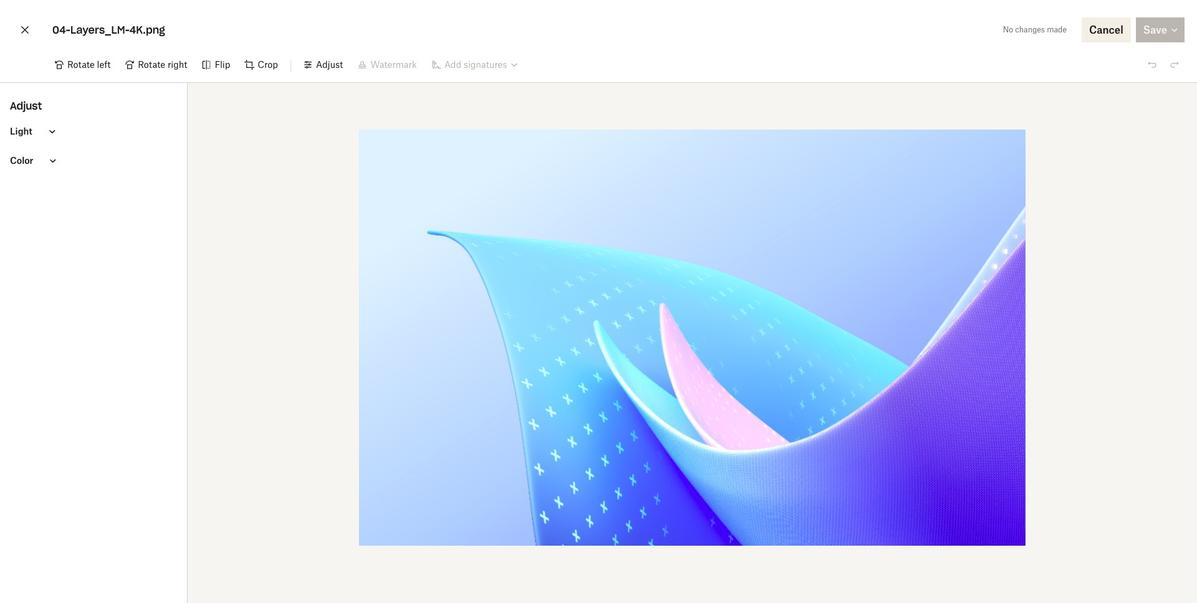 Task type: describe. For each thing, give the bounding box(es) containing it.
light button
[[0, 117, 187, 146]]

adjust inside button
[[316, 59, 343, 70]]

no
[[1004, 25, 1014, 34]]

04-
[[52, 24, 70, 36]]

flip button
[[195, 55, 238, 75]]

made
[[1047, 25, 1067, 34]]

right
[[168, 59, 187, 70]]

4k.png
[[130, 24, 165, 36]]

left
[[97, 59, 111, 70]]

no changes made
[[1004, 25, 1067, 34]]

rotate right
[[138, 59, 187, 70]]

cancel button
[[1082, 17, 1131, 42]]



Task type: vqa. For each thing, say whether or not it's contained in the screenshot.
Crop Button
yes



Task type: locate. For each thing, give the bounding box(es) containing it.
0 horizontal spatial adjust
[[10, 100, 42, 112]]

crop
[[258, 59, 278, 70]]

1 vertical spatial adjust
[[10, 100, 42, 112]]

light
[[10, 126, 32, 136]]

crop button
[[238, 55, 286, 75]]

changes
[[1016, 25, 1045, 34]]

rotate for rotate right
[[138, 59, 165, 70]]

None field
[[0, 0, 96, 14]]

rotate for rotate left
[[67, 59, 95, 70]]

flip
[[215, 59, 230, 70]]

color
[[10, 155, 33, 166]]

cancel
[[1090, 24, 1124, 36]]

1 horizontal spatial rotate
[[138, 59, 165, 70]]

adjust right crop
[[316, 59, 343, 70]]

color button
[[0, 146, 187, 175]]

rotate left "left"
[[67, 59, 95, 70]]

1 horizontal spatial adjust
[[316, 59, 343, 70]]

adjust
[[316, 59, 343, 70], [10, 100, 42, 112]]

04-layers_lm-4k.png
[[52, 24, 165, 36]]

2 rotate from the left
[[138, 59, 165, 70]]

0 vertical spatial adjust
[[316, 59, 343, 70]]

rotate left button
[[47, 55, 118, 75]]

0 horizontal spatial rotate
[[67, 59, 95, 70]]

rotate left "right"
[[138, 59, 165, 70]]

1 rotate from the left
[[67, 59, 95, 70]]

adjust button
[[296, 55, 351, 75]]

close image
[[17, 20, 32, 40]]

rotate left
[[67, 59, 111, 70]]

adjust up light
[[10, 100, 42, 112]]

rotate right button
[[118, 55, 195, 75]]

layers_lm-
[[70, 24, 130, 36]]

rotate
[[67, 59, 95, 70], [138, 59, 165, 70]]



